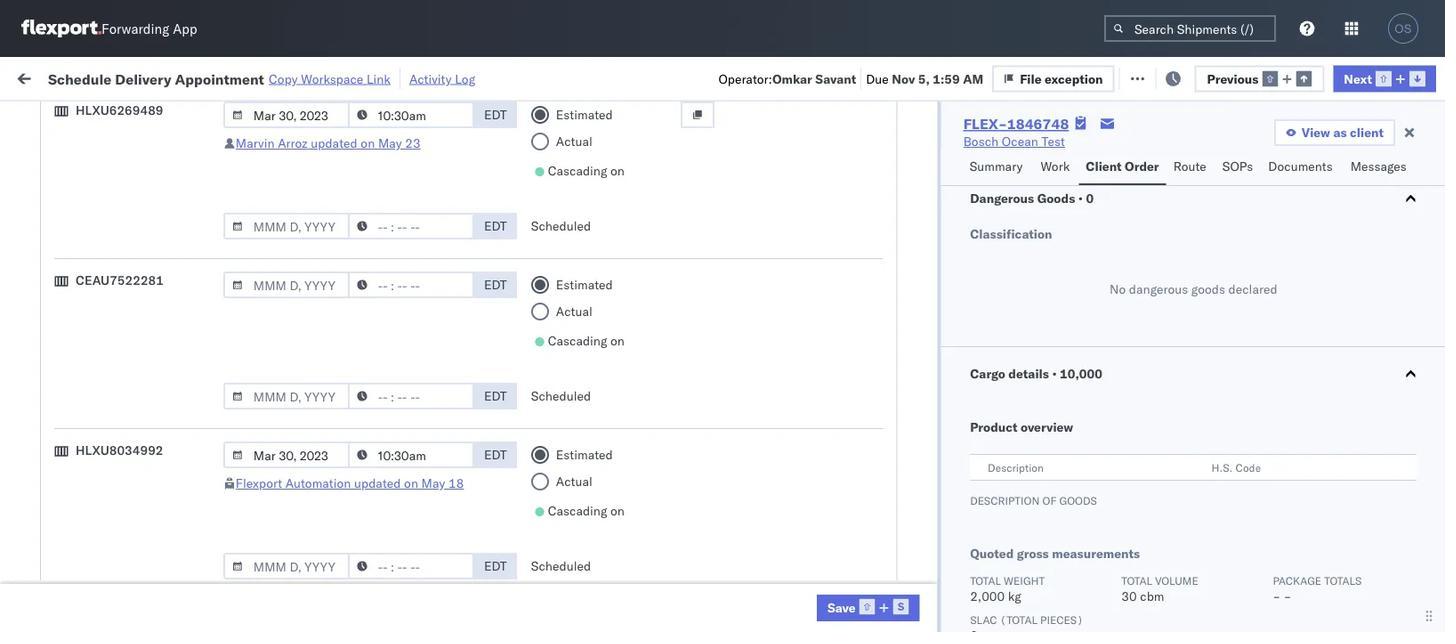 Task type: vqa. For each thing, say whether or not it's contained in the screenshot.
second 'ESTIMATED' from the bottom
yes



Task type: describe. For each thing, give the bounding box(es) containing it.
description for description of goods
[[970, 494, 1040, 507]]

8 ocean fcl from the top
[[545, 453, 607, 468]]

pm
[[317, 492, 336, 508]]

• for goods
[[1078, 191, 1083, 206]]

forwarding app link
[[21, 20, 197, 37]]

8 fcl from the top
[[585, 453, 607, 468]]

scheduled for marvin arroz updated on may 23
[[531, 218, 591, 234]]

activity log
[[409, 71, 476, 86]]

schedule delivery appointment button for 1:59 am cdt, nov 5, 2022
[[41, 216, 219, 236]]

2 ceau7522281, hlxu6269489, hlxu8034992 from the top
[[1097, 335, 1373, 350]]

due nov 5, 1:59 am
[[867, 71, 984, 86]]

weight
[[1004, 574, 1045, 587]]

total for total weight
[[970, 574, 1001, 587]]

upload customs clearance documents for second upload customs clearance documents button from the bottom
[[41, 169, 195, 202]]

mmm d, yyyy text field for hlxu6269489
[[223, 213, 350, 240]]

gross
[[1017, 546, 1049, 561]]

(0)
[[289, 69, 312, 85]]

batch
[[1347, 69, 1382, 85]]

flexport automation updated on may 18 button
[[236, 475, 464, 491]]

dec for confirm pickup from los angeles, ca
[[371, 492, 394, 508]]

-- : -- -- text field for 3rd mmm d, yyyy text box from the bottom
[[348, 272, 474, 298]]

flex-1846748 down dangerous goods • 0 on the right
[[983, 218, 1075, 233]]

total for total volume 30 cbm
[[1122, 574, 1153, 587]]

1846748 up overview
[[1021, 374, 1075, 390]]

los for fourth the schedule pickup from los angeles, ca button from the top of the page
[[168, 404, 188, 419]]

flex-1660288
[[983, 179, 1075, 194]]

schedule delivery appointment copy workspace link
[[48, 70, 391, 87]]

due
[[867, 71, 889, 86]]

3 1:59 am cdt, nov 5, 2022 from the top
[[287, 296, 444, 312]]

2 actual from the top
[[556, 304, 593, 319]]

2 ocean fcl from the top
[[545, 218, 607, 233]]

description for description
[[988, 461, 1044, 474]]

angeles, inside confirm pickup from los angeles, ca
[[184, 482, 233, 498]]

24,
[[398, 531, 417, 547]]

1 1:59 am cdt, nov 5, 2022 from the top
[[287, 218, 444, 233]]

flex-1893174
[[983, 570, 1075, 586]]

6 ocean fcl from the top
[[545, 374, 607, 390]]

integration
[[776, 609, 838, 625]]

5 fcl from the top
[[585, 335, 607, 351]]

1:59 am cst, dec 14, 2022 for schedule delivery appointment
[[287, 453, 451, 468]]

1 schedule pickup from los angeles, ca button from the top
[[41, 246, 253, 284]]

3 -- : -- -- text field from the top
[[348, 442, 474, 468]]

gvcu5265864
[[1097, 609, 1185, 625]]

activity log button
[[409, 68, 476, 89]]

1 horizontal spatial file
[[1143, 69, 1164, 85]]

0 horizontal spatial exception
[[1045, 71, 1104, 86]]

summary button
[[963, 150, 1034, 185]]

4 resize handle column header from the left
[[630, 138, 652, 632]]

2 1:59 am cdt, nov 5, 2022 from the top
[[287, 257, 444, 272]]

filtered by:
[[18, 109, 82, 125]]

goods for dangerous
[[1192, 281, 1226, 297]]

1 cdt, from the top
[[340, 218, 369, 233]]

automation
[[286, 475, 351, 491]]

lhuu7894563, uetu5238478 for 1:59 am cst, dec 14, 2022
[[1097, 452, 1279, 468]]

mbl/mawb numbers
[[1213, 146, 1322, 159]]

schedule pickup from los angeles, ca link for 1st the schedule pickup from los angeles, ca button from the top of the page
[[41, 246, 253, 282]]

1 horizontal spatial exception
[[1168, 69, 1226, 85]]

estimated for marvin arroz updated on may 23
[[556, 107, 613, 122]]

23
[[405, 135, 421, 151]]

2 cascading from the top
[[548, 333, 608, 349]]

deadline button
[[278, 142, 456, 159]]

2 estimated from the top
[[556, 277, 613, 292]]

1 upload customs clearance documents button from the top
[[41, 168, 253, 205]]

1 upload from the top
[[41, 169, 81, 184]]

nov for 1st the schedule pickup from los angeles, ca button from the top of the page
[[372, 257, 396, 272]]

forwarding
[[102, 20, 169, 37]]

hlxu6269489, for 1:00 am cst, nov 9, 2022
[[1192, 374, 1283, 390]]

appointment for 1:59 am cdt, nov 5, 2022
[[146, 217, 219, 232]]

edt for -- : -- -- text box associated with 3rd mmm d, yyyy text box from the bottom
[[484, 277, 507, 292]]

1846748 down goods
[[1021, 218, 1075, 233]]

flexport demo consignee
[[661, 570, 807, 586]]

1 horizontal spatial -
[[1273, 589, 1281, 604]]

1846748 up cargo details • 10,000
[[1021, 335, 1075, 351]]

flex-1889466 for schedule delivery appointment
[[983, 453, 1075, 468]]

cascading on for flexport automation updated on may 18
[[548, 503, 625, 519]]

customs for 1st upload customs clearance documents button from the bottom
[[85, 365, 135, 380]]

1889466 for schedule pickup from los angeles, ca
[[1021, 414, 1075, 429]]

flex-1889466 for confirm pickup from los angeles, ca
[[983, 492, 1075, 508]]

app
[[173, 20, 197, 37]]

deadline
[[287, 146, 330, 159]]

slac (total pieces)
[[970, 613, 1084, 626]]

1:00
[[287, 374, 314, 390]]

previous
[[1208, 71, 1259, 86]]

2 ceau7522281, from the top
[[1097, 335, 1188, 350]]

at
[[353, 69, 364, 85]]

6:00
[[287, 492, 314, 508]]

edt for third -- : -- -- text field from the top of the page
[[484, 447, 507, 463]]

30
[[1122, 589, 1137, 604]]

Search Work text field
[[848, 64, 1042, 90]]

kg
[[1008, 589, 1021, 604]]

3 cdt, from the top
[[340, 296, 369, 312]]

1846748 up flex id button
[[1008, 115, 1070, 133]]

dec for schedule delivery appointment
[[371, 453, 395, 468]]

2 schedule pickup from los angeles, ca button from the top
[[41, 285, 253, 323]]

id
[[977, 146, 988, 159]]

1 fcl from the top
[[585, 179, 607, 194]]

view as client button
[[1275, 119, 1396, 146]]

edt for 4th -- : -- -- text field from the top
[[484, 558, 507, 574]]

ceau7522281, for 1:00 am cst, nov 9, 2022
[[1097, 374, 1188, 390]]

4 schedule pickup from los angeles, ca button from the top
[[41, 403, 253, 440]]

upload customs clearance documents link for second upload customs clearance documents button from the bottom
[[41, 168, 253, 203]]

dangerous goods • 0
[[970, 191, 1094, 206]]

route button
[[1167, 150, 1216, 185]]

2 upload customs clearance documents button from the top
[[41, 364, 253, 401]]

2 hlxu6269489, from the top
[[1192, 335, 1283, 350]]

measurements
[[1052, 546, 1140, 561]]

volume
[[1155, 574, 1199, 587]]

flex
[[954, 146, 974, 159]]

10 ocean fcl from the top
[[545, 570, 607, 586]]

- for package totals - -
[[1284, 589, 1292, 604]]

filtered
[[18, 109, 61, 125]]

0 vertical spatial appointment
[[175, 70, 264, 87]]

actions
[[1393, 146, 1429, 159]]

arroz
[[278, 135, 308, 151]]

flex- down dangerous
[[983, 218, 1021, 233]]

caiu7969337
[[1097, 178, 1181, 194]]

track
[[453, 69, 482, 85]]

risk
[[368, 69, 388, 85]]

sops
[[1223, 158, 1254, 174]]

schedule pickup from los angeles, ca for third the schedule pickup from los angeles, ca button
[[41, 325, 240, 359]]

9 ocean fcl from the top
[[545, 492, 607, 508]]

2 mmm d, yyyy text field from the top
[[223, 442, 350, 468]]

schedule delivery appointment button for 1:59 am cst, dec 14, 2022
[[41, 451, 219, 471]]

total volume 30 cbm
[[1122, 574, 1199, 604]]

1 horizontal spatial file exception
[[1143, 69, 1226, 85]]

edt for -- : -- -- text box associated with ceau7522281's mmm d, yyyy text field
[[484, 388, 507, 404]]

9 fcl from the top
[[585, 492, 607, 508]]

cascading for flexport automation updated on may 18
[[548, 503, 608, 519]]

4 ocean fcl from the top
[[545, 296, 607, 312]]

container
[[1097, 138, 1145, 152]]

2 resize handle column header from the left
[[452, 138, 474, 632]]

4 fcl from the top
[[585, 296, 607, 312]]

flex- down cargo
[[983, 414, 1021, 429]]

0 horizontal spatial file exception
[[1021, 71, 1104, 86]]

schedule pickup from los angeles, ca link for 1st the schedule pickup from los angeles, ca button from the bottom
[[41, 560, 253, 595]]

goods for of
[[1060, 494, 1097, 507]]

3 resize handle column header from the left
[[515, 138, 536, 632]]

confirm delivery link
[[41, 529, 135, 547]]

2 cdt, from the top
[[340, 257, 369, 272]]

cargo details • 10,000
[[970, 366, 1103, 382]]

flexport. image
[[21, 20, 102, 37]]

ready
[[135, 110, 167, 124]]

lagerfeld
[[955, 609, 1008, 625]]

0 vertical spatial no
[[417, 110, 432, 124]]

ca for third the schedule pickup from los angeles, ca button
[[41, 343, 58, 359]]

3 ocean fcl from the top
[[545, 257, 607, 272]]

karl
[[929, 609, 952, 625]]

8:00
[[287, 531, 314, 547]]

workspace
[[301, 71, 364, 86]]

3 mmm d, yyyy text field from the top
[[223, 553, 350, 580]]

actual for flexport automation updated on may 18
[[556, 474, 593, 489]]

1:59 am cst, dec 14, 2022 for schedule pickup from los angeles, ca
[[287, 414, 451, 429]]

759
[[327, 69, 350, 85]]

lhuu7894563, for 1:59 am cst, dec 14, 2022
[[1097, 452, 1189, 468]]

759 at risk
[[327, 69, 388, 85]]

abcdefg78456546
[[1213, 453, 1332, 468]]

forwarding app
[[102, 20, 197, 37]]

1:59 am cst, jan 13, 2023
[[287, 570, 448, 586]]

package totals - -
[[1273, 574, 1362, 604]]

1 ocean fcl from the top
[[545, 179, 607, 194]]

work button
[[1034, 150, 1079, 185]]

1 vertical spatial no
[[1110, 281, 1126, 297]]

flex-1846748 up flex id button
[[964, 115, 1070, 133]]

confirm pickup from los angeles, ca link
[[41, 481, 253, 517]]

2 test123456 from the top
[[1213, 335, 1288, 351]]

7 ocean fcl from the top
[[545, 414, 607, 429]]

ymluw236679313
[[1213, 179, 1327, 194]]

4 1889466 from the top
[[1021, 531, 1075, 547]]

1 mmm d, yyyy text field from the top
[[223, 272, 350, 298]]

7 fcl from the top
[[585, 414, 607, 429]]

delivery for 1:59 am cst, dec 14, 2022
[[97, 452, 143, 467]]

6:00 pm cst, dec 23, 2022
[[287, 492, 450, 508]]

bookings test consignee
[[776, 570, 918, 586]]

goods
[[1037, 191, 1075, 206]]

mode button
[[536, 142, 634, 159]]

blocked,
[[218, 110, 263, 124]]

clearance for 1st upload customs clearance documents button from the bottom
[[138, 365, 195, 380]]

los for 1st the schedule pickup from los angeles, ca button from the bottom
[[168, 561, 188, 576]]

Search Shipments (/) text field
[[1105, 15, 1277, 42]]

nov for schedule delivery appointment button corresponding to 1:59 am cdt, nov 5, 2022
[[372, 218, 396, 233]]

work inside button
[[193, 69, 224, 85]]

1 mmm d, yyyy text field from the top
[[223, 102, 350, 128]]

delivery up ready
[[115, 70, 171, 87]]

9 resize handle column header from the left
[[1405, 138, 1426, 632]]

pickup inside confirm pickup from los angeles, ca
[[90, 482, 128, 498]]

no dangerous goods declared
[[1110, 281, 1278, 297]]

1889466 for schedule delivery appointment
[[1021, 453, 1075, 468]]

activity
[[409, 71, 452, 86]]

numbers for container numbers
[[1097, 153, 1141, 166]]

uetu5238478 for 6:00 pm cst, dec 23, 2022
[[1192, 491, 1279, 507]]

status : ready for work, blocked, in progress
[[96, 110, 322, 124]]

action
[[1385, 69, 1424, 85]]

schedule pickup from los angeles, ca for second the schedule pickup from los angeles, ca button from the top
[[41, 286, 240, 320]]

sops button
[[1216, 150, 1262, 185]]

1 resize handle column header from the left
[[255, 138, 276, 632]]

ca for 1st the schedule pickup from los angeles, ca button from the bottom
[[41, 578, 58, 594]]

ceau7522281
[[76, 272, 164, 288]]

23,
[[397, 492, 416, 508]]

batch action button
[[1319, 64, 1436, 90]]

0
[[1086, 191, 1094, 206]]

confirm for confirm delivery
[[41, 530, 86, 546]]

14, for schedule delivery appointment
[[398, 453, 417, 468]]

summary
[[970, 158, 1023, 174]]

5 ocean fcl from the top
[[545, 335, 607, 351]]

next
[[1345, 71, 1373, 86]]

1 test123456 from the top
[[1213, 296, 1288, 312]]

7 resize handle column header from the left
[[1067, 138, 1088, 632]]

operator:
[[719, 71, 773, 86]]

flex- down "kg"
[[983, 609, 1021, 625]]

route
[[1174, 158, 1207, 174]]

client
[[1351, 125, 1385, 140]]

los for confirm pickup from los angeles, ca button
[[161, 482, 181, 498]]

schedule delivery appointment link for 1:59 am cst, dec 14, 2022
[[41, 451, 219, 469]]

schedule pickup from los angeles, ca link for third the schedule pickup from los angeles, ca button
[[41, 325, 253, 360]]

scheduled for flexport automation updated on may 18
[[531, 558, 591, 574]]



Task type: locate. For each thing, give the bounding box(es) containing it.
1 vertical spatial cascading on
[[548, 333, 625, 349]]

1 vertical spatial confirm
[[41, 530, 86, 546]]

1 vertical spatial uetu5238478
[[1192, 491, 1279, 507]]

1 vertical spatial upload customs clearance documents
[[41, 365, 195, 398]]

1889466 down overview
[[1021, 453, 1075, 468]]

-- : -- -- text field
[[348, 102, 474, 128], [348, 213, 474, 240], [348, 442, 474, 468], [348, 553, 474, 580]]

0 vertical spatial lhuu7894563, uetu5238478
[[1097, 452, 1279, 468]]

updated up 6:00 pm cst, dec 23, 2022
[[354, 475, 401, 491]]

1 horizontal spatial no
[[1110, 281, 1126, 297]]

2 customs from the top
[[85, 365, 135, 380]]

2 vertical spatial documents
[[41, 382, 105, 398]]

MMM D, YYYY text field
[[223, 272, 350, 298], [223, 442, 350, 468], [223, 553, 350, 580]]

flex id
[[954, 146, 988, 159]]

2 vertical spatial 1:59 am cdt, nov 5, 2022
[[287, 296, 444, 312]]

1 vertical spatial 1:59 am cdt, nov 5, 2022
[[287, 257, 444, 272]]

no up 23
[[417, 110, 432, 124]]

hlxu8034992
[[1286, 296, 1373, 311], [1286, 335, 1373, 350], [1286, 374, 1373, 390], [76, 443, 163, 458]]

los inside confirm pickup from los angeles, ca
[[161, 482, 181, 498]]

file exception down search shipments (/) text box
[[1143, 69, 1226, 85]]

0 vertical spatial upload customs clearance documents button
[[41, 168, 253, 205]]

description up description of goods on the right bottom of the page
[[988, 461, 1044, 474]]

bosch ocean test link
[[964, 133, 1066, 150]]

-- : -- -- text field down 23
[[348, 213, 474, 240]]

1 vertical spatial •
[[1052, 366, 1057, 382]]

: up 23
[[410, 110, 413, 124]]

los for third the schedule pickup from los angeles, ca button
[[168, 325, 188, 341]]

0 vertical spatial description
[[988, 461, 1044, 474]]

10 fcl from the top
[[585, 570, 607, 586]]

nov for second the schedule pickup from los angeles, ca button from the top
[[372, 296, 396, 312]]

los for second the schedule pickup from los angeles, ca button from the top
[[168, 286, 188, 302]]

1 hlxu6269489, from the top
[[1192, 296, 1283, 311]]

exception up flex-1846748 "link"
[[1045, 71, 1104, 86]]

dangerous
[[1129, 281, 1188, 297]]

flex- down product
[[983, 453, 1021, 468]]

1 vertical spatial mmm d, yyyy text field
[[223, 213, 350, 240]]

0 vertical spatial upload customs clearance documents link
[[41, 168, 253, 203]]

flex-1893174 button
[[954, 566, 1079, 591], [954, 566, 1079, 591]]

exception down search shipments (/) text box
[[1168, 69, 1226, 85]]

schedule delivery appointment button up confirm pickup from los angeles, ca
[[41, 451, 219, 471]]

appointment up "ceau7522281"
[[146, 217, 219, 232]]

-
[[1273, 589, 1281, 604], [1284, 589, 1292, 604], [918, 609, 926, 625]]

snoozed : no
[[368, 110, 432, 124]]

0 vertical spatial upload
[[41, 169, 81, 184]]

0 vertical spatial clearance
[[138, 169, 195, 184]]

3 schedule pickup from los angeles, ca button from the top
[[41, 325, 253, 362]]

1 actual from the top
[[556, 134, 593, 149]]

2 vertical spatial ceau7522281, hlxu6269489, hlxu8034992
[[1097, 374, 1373, 390]]

1:59
[[933, 71, 960, 86], [287, 218, 314, 233], [287, 257, 314, 272], [287, 296, 314, 312], [287, 414, 314, 429], [287, 453, 314, 468], [287, 570, 314, 586]]

: for status
[[128, 110, 131, 124]]

flex- up "kg"
[[983, 570, 1021, 586]]

delivery down confirm pickup from los angeles, ca
[[90, 530, 135, 546]]

2 -- : -- -- text field from the top
[[348, 383, 474, 410]]

confirm inside button
[[41, 530, 86, 546]]

-- : -- -- text field up 23
[[348, 102, 474, 128]]

0 horizontal spatial consignee
[[747, 570, 807, 586]]

numbers inside button
[[1277, 146, 1322, 159]]

2 ca from the top
[[41, 304, 58, 320]]

details
[[1009, 366, 1049, 382]]

file exception up flex-1846748 "link"
[[1021, 71, 1104, 86]]

by:
[[64, 109, 82, 125]]

1 vertical spatial test123456
[[1213, 335, 1288, 351]]

mmm d, yyyy text field for ceau7522281
[[223, 383, 350, 410]]

4 -- : -- -- text field from the top
[[348, 553, 474, 580]]

1 vertical spatial upload customs clearance documents link
[[41, 364, 253, 399]]

10,000
[[1060, 366, 1103, 382]]

14, up '23,'
[[398, 453, 417, 468]]

1 vertical spatial mmm d, yyyy text field
[[223, 442, 350, 468]]

0 vertical spatial upload customs clearance documents
[[41, 169, 195, 202]]

cst, for confirm pickup from los angeles, ca
[[339, 492, 367, 508]]

h.s.
[[1212, 461, 1233, 474]]

1 vertical spatial goods
[[1060, 494, 1097, 507]]

edt for fourth -- : -- -- text field from the bottom
[[484, 107, 507, 122]]

schedule delivery appointment
[[41, 217, 219, 232], [41, 452, 219, 467]]

• for details
[[1052, 366, 1057, 382]]

1 vertical spatial work
[[1041, 158, 1070, 174]]

2 flex-1889466 from the top
[[983, 453, 1075, 468]]

work up 1660288 at the top right of page
[[1041, 158, 1070, 174]]

schedule delivery appointment up "ceau7522281"
[[41, 217, 219, 232]]

2 scheduled from the top
[[531, 388, 591, 404]]

0 vertical spatial cascading on
[[548, 163, 625, 179]]

delivery up confirm pickup from los angeles, ca
[[97, 452, 143, 467]]

2 vertical spatial cascading
[[548, 503, 608, 519]]

0 vertical spatial updated
[[311, 135, 358, 151]]

edt for 3rd -- : -- -- text field from the bottom
[[484, 218, 507, 234]]

client order button
[[1079, 150, 1167, 185]]

0 vertical spatial mmm d, yyyy text field
[[223, 102, 350, 128]]

previous button
[[1195, 65, 1325, 92]]

0 vertical spatial scheduled
[[531, 218, 591, 234]]

1 schedule pickup from los angeles, ca from the top
[[41, 247, 240, 280]]

1 vertical spatial updated
[[354, 475, 401, 491]]

workitem button
[[11, 142, 258, 159]]

hlxu6269489, up h.s. code
[[1192, 374, 1283, 390]]

flex- up total weight
[[983, 531, 1021, 547]]

1 vertical spatial schedule delivery appointment link
[[41, 451, 219, 469]]

lhuu7894563, for 6:00 pm cst, dec 23, 2022
[[1097, 491, 1189, 507]]

hlxu6269489
[[76, 102, 163, 118]]

bosch
[[964, 134, 999, 149], [661, 257, 696, 272], [776, 257, 812, 272], [661, 414, 696, 429], [776, 414, 812, 429]]

flex-2130387 button
[[954, 605, 1079, 630], [954, 605, 1079, 630]]

0 vertical spatial mmm d, yyyy text field
[[223, 272, 350, 298]]

0 vertical spatial customs
[[85, 169, 135, 184]]

3 ceau7522281, from the top
[[1097, 374, 1188, 390]]

8 resize handle column header from the left
[[1182, 138, 1204, 632]]

dec left the 24,
[[371, 531, 395, 547]]

2 horizontal spatial -
[[1284, 589, 1292, 604]]

3 scheduled from the top
[[531, 558, 591, 574]]

14,
[[398, 414, 417, 429], [398, 453, 417, 468]]

confirm inside confirm pickup from los angeles, ca
[[41, 482, 86, 498]]

14, down 9, in the left of the page
[[398, 414, 417, 429]]

flexport for flexport automation updated on may 18
[[236, 475, 282, 491]]

from inside confirm pickup from los angeles, ca
[[131, 482, 157, 498]]

schedule pickup from los angeles, ca link for fourth the schedule pickup from los angeles, ca button from the top of the page
[[41, 403, 253, 439]]

flex-1889466 up gross
[[983, 492, 1075, 508]]

2130387
[[1021, 609, 1075, 625]]

clearance
[[138, 169, 195, 184], [138, 365, 195, 380]]

2 confirm from the top
[[41, 530, 86, 546]]

3 estimated from the top
[[556, 447, 613, 463]]

messages button
[[1344, 150, 1417, 185]]

flexport automation updated on may 18
[[236, 475, 464, 491]]

• right details
[[1052, 366, 1057, 382]]

upload customs clearance documents for 1st upload customs clearance documents button from the bottom
[[41, 365, 195, 398]]

flexport
[[236, 475, 282, 491], [661, 570, 707, 586]]

ceau7522281,
[[1097, 296, 1188, 311], [1097, 335, 1188, 350], [1097, 374, 1188, 390]]

cst,
[[340, 374, 368, 390], [340, 414, 368, 429], [340, 453, 368, 468], [339, 492, 367, 508], [340, 531, 368, 547], [340, 570, 368, 586]]

1 vertical spatial hlxu6269489,
[[1192, 335, 1283, 350]]

2 vertical spatial estimated
[[556, 447, 613, 463]]

0 vertical spatial flexport
[[236, 475, 282, 491]]

ceau7522281, hlxu6269489, hlxu8034992 for 1:00 am cst, nov 9, 2022
[[1097, 374, 1373, 390]]

cst, up flexport automation updated on may 18 button
[[340, 453, 368, 468]]

flex- down summary
[[983, 179, 1021, 194]]

1 vertical spatial flexport
[[661, 570, 707, 586]]

operator: omkar savant
[[719, 71, 857, 86]]

ca inside confirm pickup from los angeles, ca
[[41, 500, 58, 516]]

save button
[[817, 595, 920, 621]]

1 horizontal spatial flexport
[[661, 570, 707, 586]]

delivery up "ceau7522281"
[[97, 217, 143, 232]]

0 vertical spatial confirm
[[41, 482, 86, 498]]

1 cascading from the top
[[548, 163, 608, 179]]

confirm pickup from los angeles, ca button
[[41, 481, 253, 519]]

mode
[[545, 146, 572, 159]]

flex- up product
[[983, 374, 1021, 390]]

: for snoozed
[[410, 110, 413, 124]]

clearance for second upload customs clearance documents button from the bottom
[[138, 169, 195, 184]]

-- : -- -- text field
[[348, 272, 474, 298], [348, 383, 474, 410]]

overview
[[1021, 419, 1074, 435]]

MMM D, YYYY text field
[[223, 102, 350, 128], [223, 213, 350, 240], [223, 383, 350, 410]]

appointment up confirm pickup from los angeles, ca link
[[146, 452, 219, 467]]

ceau7522281, hlxu6269489, hlxu8034992 for 1:59 am cdt, nov 5, 2022
[[1097, 296, 1373, 311]]

cst, for upload customs clearance documents
[[340, 374, 368, 390]]

2 upload from the top
[[41, 365, 81, 380]]

1 -- : -- -- text field from the top
[[348, 272, 474, 298]]

cst, for schedule pickup from los angeles, ca
[[340, 414, 368, 429]]

total weight
[[970, 574, 1045, 587]]

account
[[868, 609, 915, 625]]

in
[[265, 110, 275, 124]]

slac
[[970, 613, 997, 626]]

flex-1846748 up product overview
[[983, 374, 1075, 390]]

2 lhuu7894563, uetu5238478 from the top
[[1097, 491, 1279, 507]]

schedule delivery appointment up confirm pickup from los angeles, ca
[[41, 452, 219, 467]]

1 horizontal spatial may
[[422, 475, 446, 491]]

consignee for flexport demo consignee
[[747, 570, 807, 586]]

flex-1846748 up details
[[983, 335, 1075, 351]]

1 scheduled from the top
[[531, 218, 591, 234]]

205 on track
[[409, 69, 482, 85]]

documents for 1st upload customs clearance documents button from the bottom
[[41, 382, 105, 398]]

message (0)
[[239, 69, 312, 85]]

-- : -- -- text field down the 24,
[[348, 553, 474, 580]]

1 cascading on from the top
[[548, 163, 625, 179]]

declared
[[1229, 281, 1278, 297]]

2 schedule pickup from los angeles, ca from the top
[[41, 286, 240, 320]]

6 fcl from the top
[[585, 374, 607, 390]]

flex-
[[964, 115, 1008, 133], [983, 179, 1021, 194], [983, 218, 1021, 233], [983, 335, 1021, 351], [983, 374, 1021, 390], [983, 414, 1021, 429], [983, 453, 1021, 468], [983, 492, 1021, 508], [983, 531, 1021, 547], [983, 570, 1021, 586], [983, 609, 1021, 625]]

1 schedule delivery appointment button from the top
[[41, 216, 219, 236]]

edt
[[484, 107, 507, 122], [484, 218, 507, 234], [484, 277, 507, 292], [484, 388, 507, 404], [484, 447, 507, 463], [484, 558, 507, 574]]

0 horizontal spatial may
[[378, 135, 402, 151]]

flex-1889466
[[983, 414, 1075, 429], [983, 453, 1075, 468], [983, 492, 1075, 508], [983, 531, 1075, 547]]

0 vertical spatial lhuu7894563,
[[1097, 452, 1189, 468]]

1 vertical spatial may
[[422, 475, 446, 491]]

cst, left jan
[[340, 570, 368, 586]]

ca for fourth the schedule pickup from los angeles, ca button from the top of the page
[[41, 422, 58, 437]]

schedule
[[48, 70, 112, 87], [41, 217, 94, 232], [41, 247, 94, 263], [41, 286, 94, 302], [41, 325, 94, 341], [41, 404, 94, 419], [41, 452, 94, 467], [41, 561, 94, 576]]

no left dangerous
[[1110, 281, 1126, 297]]

savant
[[816, 71, 857, 86]]

1 ca from the top
[[41, 265, 58, 280]]

hlxu6269489, for 1:59 am cdt, nov 5, 2022
[[1192, 296, 1283, 311]]

schedule delivery appointment button
[[41, 216, 219, 236], [41, 451, 219, 471]]

2 14, from the top
[[398, 453, 417, 468]]

consignee up integration
[[747, 570, 807, 586]]

flexport for flexport demo consignee
[[661, 570, 707, 586]]

1:59 am cst, dec 14, 2022 up flexport automation updated on may 18
[[287, 453, 451, 468]]

1 schedule delivery appointment from the top
[[41, 217, 219, 232]]

numbers inside container numbers
[[1097, 153, 1141, 166]]

may left 18
[[422, 475, 446, 491]]

msdu7304509
[[1097, 570, 1188, 585]]

0 vertical spatial 1:59 am cst, dec 14, 2022
[[287, 414, 451, 429]]

flex- up cargo
[[983, 335, 1021, 351]]

2 : from the left
[[410, 110, 413, 124]]

: left ready
[[128, 110, 131, 124]]

0 horizontal spatial numbers
[[1097, 153, 1141, 166]]

mbl/mawb numbers button
[[1204, 142, 1409, 159]]

3 schedule pickup from los angeles, ca from the top
[[41, 325, 240, 359]]

import
[[150, 69, 190, 85]]

cst, for schedule delivery appointment
[[340, 453, 368, 468]]

numbers down container
[[1097, 153, 1141, 166]]

0 vertical spatial actual
[[556, 134, 593, 149]]

1 clearance from the top
[[138, 169, 195, 184]]

6 resize handle column header from the left
[[924, 138, 946, 632]]

1 horizontal spatial •
[[1078, 191, 1083, 206]]

dec down 1:00 am cst, nov 9, 2022
[[371, 414, 395, 429]]

view
[[1302, 125, 1331, 140]]

2 uetu5238478 from the top
[[1192, 491, 1279, 507]]

package
[[1273, 574, 1322, 587]]

file
[[1143, 69, 1164, 85], [1021, 71, 1042, 86]]

1 : from the left
[[128, 110, 131, 124]]

flex-1889466 for schedule pickup from los angeles, ca
[[983, 414, 1075, 429]]

2 clearance from the top
[[138, 365, 195, 380]]

schedule delivery appointment link up "ceau7522281"
[[41, 216, 219, 234]]

2 1889466 from the top
[[1021, 453, 1075, 468]]

dec up flexport automation updated on may 18
[[371, 453, 395, 468]]

0 vertical spatial •
[[1078, 191, 1083, 206]]

upload customs clearance documents
[[41, 169, 195, 202], [41, 365, 195, 398]]

ca for confirm pickup from los angeles, ca button
[[41, 500, 58, 516]]

goods left declared in the right top of the page
[[1192, 281, 1226, 297]]

lhuu7894563, uetu5238478
[[1097, 452, 1279, 468], [1097, 491, 1279, 507]]

1 upload customs clearance documents from the top
[[41, 169, 195, 202]]

0 vertical spatial work
[[193, 69, 224, 85]]

flexport left demo
[[661, 570, 707, 586]]

3 cascading on from the top
[[548, 503, 625, 519]]

my
[[18, 65, 46, 89]]

1 horizontal spatial work
[[1041, 158, 1070, 174]]

1889466 down cargo details • 10,000
[[1021, 414, 1075, 429]]

consignee up "save" button
[[859, 570, 918, 586]]

1:00 am cst, nov 9, 2022
[[287, 374, 443, 390]]

workitem
[[20, 146, 66, 159]]

pickup
[[97, 247, 135, 263], [97, 286, 135, 302], [97, 325, 135, 341], [97, 404, 135, 419], [90, 482, 128, 498], [97, 561, 135, 576]]

cst, for confirm delivery
[[340, 531, 368, 547]]

schedule pickup from los angeles, ca for fourth the schedule pickup from los angeles, ca button from the top of the page
[[41, 404, 240, 437]]

2 lhuu7894563, from the top
[[1097, 491, 1189, 507]]

cascading for marvin arroz updated on may 23
[[548, 163, 608, 179]]

snoozed
[[368, 110, 410, 124]]

3 fcl from the top
[[585, 257, 607, 272]]

schedule delivery appointment for 1:59 am cdt, nov 5, 2022
[[41, 217, 219, 232]]

4 flex-1889466 from the top
[[983, 531, 1075, 547]]

3 edt from the top
[[484, 277, 507, 292]]

2 upload customs clearance documents link from the top
[[41, 364, 253, 399]]

1 vertical spatial ceau7522281,
[[1097, 335, 1188, 350]]

3 mmm d, yyyy text field from the top
[[223, 383, 350, 410]]

schedule pickup from los angeles, ca for 1st the schedule pickup from los angeles, ca button from the top of the page
[[41, 247, 240, 280]]

0 vertical spatial documents
[[1269, 158, 1334, 174]]

0 vertical spatial 1:59 am cdt, nov 5, 2022
[[287, 218, 444, 233]]

6 edt from the top
[[484, 558, 507, 574]]

1 14, from the top
[[398, 414, 417, 429]]

messages
[[1351, 158, 1407, 174]]

schedule delivery appointment link up confirm pickup from los angeles, ca
[[41, 451, 219, 469]]

5 resize handle column header from the left
[[746, 138, 768, 632]]

2 vertical spatial cascading on
[[548, 503, 625, 519]]

5 ca from the top
[[41, 500, 58, 516]]

4 schedule pickup from los angeles, ca link from the top
[[41, 403, 253, 439]]

status
[[96, 110, 128, 124]]

0 horizontal spatial total
[[970, 574, 1001, 587]]

2 fcl from the top
[[585, 218, 607, 233]]

import work button
[[143, 57, 232, 97]]

-- : -- -- text field up '23,'
[[348, 442, 474, 468]]

1 horizontal spatial :
[[410, 110, 413, 124]]

1 vertical spatial lhuu7894563,
[[1097, 491, 1189, 507]]

1 -- : -- -- text field from the top
[[348, 102, 474, 128]]

1 vertical spatial schedule delivery appointment
[[41, 452, 219, 467]]

0 horizontal spatial :
[[128, 110, 131, 124]]

test123456
[[1213, 296, 1288, 312], [1213, 335, 1288, 351]]

lhuu7894563, left h.s. at the bottom of page
[[1097, 452, 1189, 468]]

resize handle column header
[[255, 138, 276, 632], [452, 138, 474, 632], [515, 138, 536, 632], [630, 138, 652, 632], [746, 138, 768, 632], [924, 138, 946, 632], [1067, 138, 1088, 632], [1182, 138, 1204, 632], [1405, 138, 1426, 632], [1414, 138, 1435, 632]]

1:59 am cst, dec 14, 2022 down 1:00 am cst, nov 9, 2022
[[287, 414, 451, 429]]

2 cascading on from the top
[[548, 333, 625, 349]]

1 vertical spatial clearance
[[138, 365, 195, 380]]

mbl/mawb
[[1213, 146, 1275, 159]]

1 vertical spatial lhuu7894563, uetu5238478
[[1097, 491, 1279, 507]]

6 ca from the top
[[41, 578, 58, 594]]

consignee for bookings test consignee
[[859, 570, 918, 586]]

schedule delivery appointment link for 1:59 am cdt, nov 5, 2022
[[41, 216, 219, 234]]

1 vertical spatial actual
[[556, 304, 593, 319]]

0 horizontal spatial flexport
[[236, 475, 282, 491]]

2 vertical spatial mmm d, yyyy text field
[[223, 553, 350, 580]]

cst, left 9, in the left of the page
[[340, 374, 368, 390]]

confirm up the confirm delivery
[[41, 482, 86, 498]]

5 schedule pickup from los angeles, ca button from the top
[[41, 560, 253, 597]]

cascading on for marvin arroz updated on may 23
[[548, 163, 625, 179]]

0 horizontal spatial -
[[918, 609, 926, 625]]

2 vertical spatial scheduled
[[531, 558, 591, 574]]

0 vertical spatial estimated
[[556, 107, 613, 122]]

2 schedule delivery appointment link from the top
[[41, 451, 219, 469]]

numbers down view
[[1277, 146, 1322, 159]]

1889466 up quoted gross measurements
[[1021, 492, 1075, 508]]

delivery for 1:59 am cdt, nov 5, 2022
[[97, 217, 143, 232]]

cst, down flexport automation updated on may 18 button
[[339, 492, 367, 508]]

los for 1st the schedule pickup from los angeles, ca button from the top of the page
[[168, 247, 188, 263]]

3 cascading from the top
[[548, 503, 608, 519]]

0 horizontal spatial file
[[1021, 71, 1042, 86]]

cst, down 1:00 am cst, nov 9, 2022
[[340, 414, 368, 429]]

2 vertical spatial cdt,
[[340, 296, 369, 312]]

as
[[1334, 125, 1348, 140]]

schedule pickup from los angeles, ca for 1st the schedule pickup from los angeles, ca button from the bottom
[[41, 561, 240, 594]]

1 vertical spatial customs
[[85, 365, 135, 380]]

1 vertical spatial -- : -- -- text field
[[348, 383, 474, 410]]

dec left '23,'
[[371, 492, 394, 508]]

(total
[[1000, 613, 1038, 626]]

upload customs clearance documents link for 1st upload customs clearance documents button from the bottom
[[41, 364, 253, 399]]

updated for arroz
[[311, 135, 358, 151]]

updated right arroz
[[311, 135, 358, 151]]

documents for second upload customs clearance documents button from the bottom
[[41, 187, 105, 202]]

flex- up id at the top
[[964, 115, 1008, 133]]

message
[[239, 69, 289, 85]]

file down search shipments (/) text box
[[1143, 69, 1164, 85]]

confirm for confirm pickup from los angeles, ca
[[41, 482, 86, 498]]

2 schedule delivery appointment button from the top
[[41, 451, 219, 471]]

1 vertical spatial estimated
[[556, 277, 613, 292]]

confirm down confirm pickup from los angeles, ca
[[41, 530, 86, 546]]

1660288
[[1021, 179, 1075, 194]]

- for integration test account - karl lagerfeld
[[918, 609, 926, 625]]

0 vertical spatial test123456
[[1213, 296, 1288, 312]]

1 vertical spatial cdt,
[[340, 257, 369, 272]]

14, for schedule pickup from los angeles, ca
[[398, 414, 417, 429]]

total inside total volume 30 cbm
[[1122, 574, 1153, 587]]

appointment up status : ready for work, blocked, in progress
[[175, 70, 264, 87]]

1 uetu5238478 from the top
[[1192, 452, 1279, 468]]

3 hlxu6269489, from the top
[[1192, 374, 1283, 390]]

0 vertical spatial 14,
[[398, 414, 417, 429]]

0 vertical spatial ceau7522281,
[[1097, 296, 1188, 311]]

lhuu7894563, up measurements
[[1097, 491, 1189, 507]]

ca for 1st the schedule pickup from los angeles, ca button from the top of the page
[[41, 265, 58, 280]]

jan
[[371, 570, 391, 586]]

1 upload customs clearance documents link from the top
[[41, 168, 253, 203]]

code
[[1236, 461, 1261, 474]]

may for 18
[[422, 475, 446, 491]]

10 resize handle column header from the left
[[1414, 138, 1435, 632]]

upload customs clearance documents link
[[41, 168, 253, 203], [41, 364, 253, 399]]

1 horizontal spatial consignee
[[859, 570, 918, 586]]

copy
[[269, 71, 298, 86]]

flex-1889466 down description of goods on the right bottom of the page
[[983, 531, 1075, 547]]

4 ca from the top
[[41, 422, 58, 437]]

schedule pickup from los angeles, ca
[[41, 247, 240, 280], [41, 286, 240, 320], [41, 325, 240, 359], [41, 404, 240, 437], [41, 561, 240, 594]]

hlxu6269489, down declared in the right top of the page
[[1192, 335, 1283, 350]]

file exception
[[1143, 69, 1226, 85], [1021, 71, 1104, 86]]

1889466 for confirm pickup from los angeles, ca
[[1021, 492, 1075, 508]]

schedule delivery appointment button up "ceau7522281"
[[41, 216, 219, 236]]

description left 'of'
[[970, 494, 1040, 507]]

3 1889466 from the top
[[1021, 492, 1075, 508]]

1 horizontal spatial total
[[1122, 574, 1153, 587]]

4 edt from the top
[[484, 388, 507, 404]]

ceau7522281, for 1:59 am cdt, nov 5, 2022
[[1097, 296, 1188, 311]]

2023
[[417, 570, 448, 586]]

0 vertical spatial ceau7522281, hlxu6269489, hlxu8034992
[[1097, 296, 1373, 311]]

may left 23
[[378, 135, 402, 151]]

may for 23
[[378, 135, 402, 151]]

lhuu7894563,
[[1097, 452, 1189, 468], [1097, 491, 1189, 507]]

customs for second upload customs clearance documents button from the bottom
[[85, 169, 135, 184]]

flex-1889466 down details
[[983, 414, 1075, 429]]

product
[[970, 419, 1018, 435]]

cst, up "1:59 am cst, jan 13, 2023"
[[340, 531, 368, 547]]

3 ca from the top
[[41, 343, 58, 359]]

3 schedule pickup from los angeles, ca link from the top
[[41, 325, 253, 360]]

0 vertical spatial -- : -- -- text field
[[348, 272, 474, 298]]

hlxu6269489, right dangerous
[[1192, 296, 1283, 311]]

• left 0
[[1078, 191, 1083, 206]]

1 horizontal spatial numbers
[[1277, 146, 1322, 159]]

2 vertical spatial appointment
[[146, 452, 219, 467]]

1889466 down 'of'
[[1021, 531, 1075, 547]]

actual for marvin arroz updated on may 23
[[556, 134, 593, 149]]

lhuu7894563, uetu5238478 for 6:00 pm cst, dec 23, 2022
[[1097, 491, 1279, 507]]

nov
[[892, 71, 916, 86], [372, 218, 396, 233], [372, 257, 396, 272], [372, 296, 396, 312], [371, 374, 395, 390]]

0 vertical spatial hlxu6269489,
[[1192, 296, 1283, 311]]

nov for 1st upload customs clearance documents button from the bottom
[[371, 374, 395, 390]]

2 vertical spatial hlxu6269489,
[[1192, 374, 1283, 390]]

marvin arroz updated on may 23
[[236, 135, 421, 151]]

flex-1660288 button
[[954, 174, 1079, 199], [954, 174, 1079, 199]]

goods right 'of'
[[1060, 494, 1097, 507]]

5 edt from the top
[[484, 447, 507, 463]]

flex- left 'of'
[[983, 492, 1021, 508]]

delivery for 8:00 am cst, dec 24, 2022
[[90, 530, 135, 546]]

container numbers button
[[1088, 134, 1186, 167]]

cascading on
[[548, 163, 625, 179], [548, 333, 625, 349], [548, 503, 625, 519]]

flex-1889466 down product overview
[[983, 453, 1075, 468]]

work inside button
[[1041, 158, 1070, 174]]

0 vertical spatial may
[[378, 135, 402, 151]]

1 vertical spatial 14,
[[398, 453, 417, 468]]

2 consignee from the left
[[859, 570, 918, 586]]

dec for schedule pickup from los angeles, ca
[[371, 414, 395, 429]]

0 horizontal spatial •
[[1052, 366, 1057, 382]]

updated for automation
[[354, 475, 401, 491]]

file up flex-1846748 "link"
[[1021, 71, 1042, 86]]

ca for second the schedule pickup from los angeles, ca button from the top
[[41, 304, 58, 320]]

dec for confirm delivery
[[371, 531, 395, 547]]

2 vertical spatial ceau7522281,
[[1097, 374, 1188, 390]]

total up 30
[[1122, 574, 1153, 587]]

0 horizontal spatial goods
[[1060, 494, 1097, 507]]

2 schedule delivery appointment from the top
[[41, 452, 219, 467]]

0 horizontal spatial work
[[193, 69, 224, 85]]

total up "2,000" in the bottom right of the page
[[970, 574, 1001, 587]]

1 vertical spatial 1:59 am cst, dec 14, 2022
[[287, 453, 451, 468]]

quoted
[[970, 546, 1014, 561]]

flexport left automation
[[236, 475, 282, 491]]

work right "import"
[[193, 69, 224, 85]]

2 -- : -- -- text field from the top
[[348, 213, 474, 240]]

1 vertical spatial documents
[[41, 187, 105, 202]]

1 vertical spatial upload
[[41, 365, 81, 380]]

4 schedule pickup from los angeles, ca from the top
[[41, 404, 240, 437]]

appointment for 1:59 am cst, dec 14, 2022
[[146, 452, 219, 467]]



